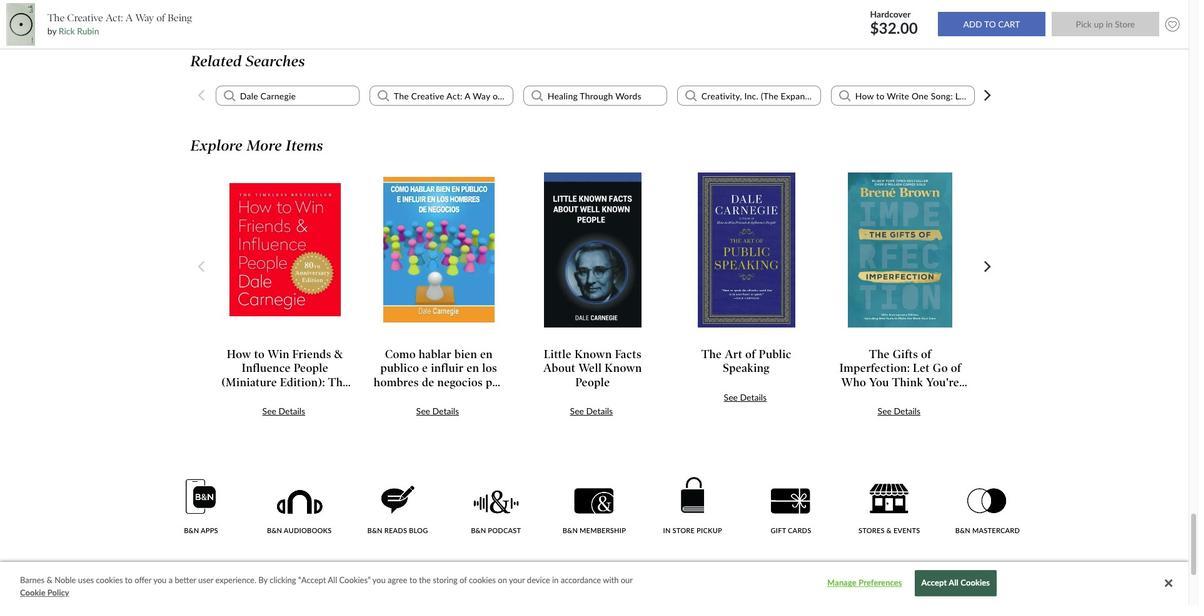 Task type: vqa. For each thing, say whether or not it's contained in the screenshot.
How associated with How to Write One Song: Loving the Thi…
yes



Task type: locate. For each thing, give the bounding box(es) containing it.
a inside the creative act: a way of being by rick rubin
[[126, 12, 133, 24]]

1 horizontal spatial cookies
[[469, 575, 496, 585]]

see details for &
[[262, 406, 305, 417]]

see details for well
[[570, 406, 613, 417]]

facts
[[615, 348, 642, 361]]

1 vertical spatial act:
[[447, 90, 463, 101]]

how right editio…
[[856, 90, 874, 101]]

carnegie up ganar on the left of the page
[[406, 390, 453, 403]]

to
[[876, 90, 885, 101], [254, 348, 265, 361], [335, 390, 346, 403], [284, 404, 294, 418], [125, 575, 133, 585], [410, 575, 417, 585]]

0 vertical spatial &
[[334, 348, 343, 361]]

por
[[486, 376, 504, 389]]

see for the art of public speaking
[[724, 392, 738, 403]]

you down book
[[261, 404, 281, 418]]

0 vertical spatial the
[[984, 90, 997, 101]]

como hablar bien en publico e influir en los hombres de negocios por dale carnegie autor de como ganar amigos option
[[365, 172, 518, 418]]

the
[[984, 90, 997, 101], [419, 575, 431, 585]]

& right stores
[[887, 527, 892, 535]]

0 horizontal spatial a
[[126, 12, 133, 24]]

see inside little known facts about well known people option
[[570, 406, 584, 417]]

0 horizontal spatial way
[[135, 12, 154, 24]]

1 horizontal spatial creative
[[411, 90, 445, 101]]

one
[[912, 90, 929, 101]]

sign
[[851, 596, 869, 605]]

hardcover
[[870, 8, 911, 19]]

1 cookies from the left
[[96, 575, 123, 585]]

b&n audiobooks
[[267, 527, 332, 535]]

0 horizontal spatial how
[[227, 348, 251, 361]]

0 vertical spatial como
[[385, 348, 416, 361]]

1 horizontal spatial carnegie
[[406, 390, 453, 403]]

0 vertical spatial being
[[168, 12, 192, 24]]

2 search image from the left
[[532, 90, 543, 101]]

5 b&n from the left
[[563, 527, 578, 535]]

accept all cookies button
[[915, 571, 997, 597]]

cookie
[[20, 588, 45, 598]]

people inside little known facts about well known people
[[576, 376, 610, 389]]

& inside barnes & noble uses cookies to offer you a better user experience. by clicking "accept all cookies" you agree to the storing of cookies on your device in accordance with our cookie policy
[[47, 575, 52, 585]]

better
[[175, 575, 196, 585]]

como down hombres
[[385, 404, 416, 418]]

b&n inside b&n audiobooks link
[[267, 527, 282, 535]]

6 b&n from the left
[[956, 527, 971, 535]]

dale down hombres
[[379, 390, 403, 403]]

on
[[498, 575, 507, 585]]

view details image for little known facts about well known people
[[543, 172, 642, 328]]

to left "offer"
[[125, 575, 133, 585]]

b&n for b&n reads blog
[[368, 527, 383, 535]]

0 horizontal spatial &
[[47, 575, 52, 585]]

e
[[422, 362, 428, 375]]

in
[[663, 527, 671, 535]]

4 b&n from the left
[[471, 527, 486, 535]]

view details image inside como hablar bien en publico e influir en los hombres de negocios por dale carnegie autor de como ganar amigos "option"
[[383, 176, 495, 323]]

1 vertical spatial being
[[503, 90, 526, 101]]

cookies
[[96, 575, 123, 585], [469, 575, 496, 585]]

1 vertical spatial carnegie
[[406, 390, 453, 403]]

to right agree
[[410, 575, 417, 585]]

view details image
[[543, 172, 642, 328], [697, 172, 796, 328], [848, 172, 953, 328], [383, 176, 495, 323], [229, 183, 341, 317]]

b&n for b&n mastercard
[[956, 527, 971, 535]]

los
[[482, 362, 497, 375]]

1 horizontal spatial people
[[576, 376, 610, 389]]

2 b&n from the left
[[267, 527, 282, 535]]

see details inside como hablar bien en publico e influir en los hombres de negocios por dale carnegie autor de como ganar amigos "option"
[[416, 406, 459, 417]]

the art of public speaking option
[[672, 172, 826, 418]]

how inside how to win friends & influence people (miniature edition): the only book you need to lead you to success
[[227, 348, 251, 361]]

accordance
[[561, 575, 601, 585]]

b&n mastercard
[[956, 527, 1020, 535]]

0 horizontal spatial the
[[419, 575, 431, 585]]

search image
[[224, 90, 235, 101], [532, 90, 543, 101], [685, 90, 697, 101], [839, 90, 851, 101]]

details inside the gifts of imperfection: let go of who you think you're supposed to be and embrace who you are (10th anniversary edition) option
[[894, 406, 921, 417]]

2 vertical spatial &
[[47, 575, 52, 585]]

being for the creative act: a way of being by rick rubin
[[168, 12, 192, 24]]

see details link inside como hablar bien en publico e influir en los hombres de negocios por dale carnegie autor de como ganar amigos "option"
[[416, 406, 459, 417]]

way
[[135, 12, 154, 24], [473, 90, 490, 101]]

0 vertical spatial way
[[135, 12, 154, 24]]

0 horizontal spatial act:
[[106, 12, 123, 24]]

cookies right uses
[[96, 575, 123, 585]]

a
[[126, 12, 133, 24], [465, 90, 471, 101]]

search image
[[378, 90, 389, 101]]

rubin
[[77, 26, 99, 36]]

1 horizontal spatial you
[[373, 575, 386, 585]]

0 horizontal spatial de
[[422, 376, 435, 389]]

de down e
[[422, 376, 435, 389]]

b&n inside b&n mastercard link
[[956, 527, 971, 535]]

0 vertical spatial carnegie
[[261, 90, 296, 101]]

rick rubin link
[[59, 26, 99, 36]]

how to write one song: loving the thi… link
[[851, 90, 1018, 101]]

1 vertical spatial way
[[473, 90, 490, 101]]

& for stores & events
[[887, 527, 892, 535]]

b&n podcast
[[471, 527, 521, 535]]

1 you from the left
[[153, 575, 167, 585]]

see details inside little known facts about well known people option
[[570, 406, 613, 417]]

the left thi…
[[984, 90, 997, 101]]

agree
[[388, 575, 407, 585]]

see inside como hablar bien en publico e influir en los hombres de negocios por dale carnegie autor de como ganar amigos "option"
[[416, 406, 430, 417]]

b&n for b&n membership
[[563, 527, 578, 535]]

creativity,
[[702, 90, 742, 101]]

search image down related
[[224, 90, 235, 101]]

view details image inside "the art of public speaking" option
[[697, 172, 796, 328]]

amigos
[[454, 404, 493, 418]]

preferences
[[859, 578, 902, 588]]

4 search image from the left
[[839, 90, 851, 101]]

1 search image from the left
[[224, 90, 235, 101]]

creativity, inc. (the expanded editio… link
[[697, 90, 852, 101]]

how up (miniature
[[227, 348, 251, 361]]

b&n
[[184, 527, 199, 535], [267, 527, 282, 535], [368, 527, 383, 535], [471, 527, 486, 535], [563, 527, 578, 535], [956, 527, 971, 535]]

1 vertical spatial como
[[385, 404, 416, 418]]

en down the bien
[[467, 362, 479, 375]]

the
[[47, 12, 65, 24], [394, 90, 409, 101], [702, 348, 722, 361], [328, 376, 349, 389]]

only
[[225, 390, 250, 403]]

the left art in the right of the page
[[702, 348, 722, 361]]

1 vertical spatial a
[[465, 90, 471, 101]]

items
[[286, 137, 323, 154]]

savings,
[[902, 596, 937, 605]]

people down well
[[576, 376, 610, 389]]

lead
[[233, 404, 258, 418]]

view details image for the art of public speaking
[[697, 172, 796, 328]]

bien
[[455, 348, 477, 361]]

way for the creative act: a way of being
[[473, 90, 490, 101]]

1 vertical spatial how
[[227, 348, 251, 361]]

1 horizontal spatial how
[[856, 90, 874, 101]]

speaking
[[723, 362, 770, 375]]

creative right search icon
[[411, 90, 445, 101]]

you
[[282, 390, 302, 403], [261, 404, 281, 418]]

b&n inside b&n apps link
[[184, 527, 199, 535]]

you left agree
[[373, 575, 386, 585]]

win
[[268, 348, 290, 361]]

the up the by at the left top of the page
[[47, 12, 65, 24]]

the gifts of imperfection: let go of who you think you're supposed to be and embrace who you are (10th anniversary edition) option
[[826, 172, 980, 418]]

0 vertical spatial creative
[[67, 12, 103, 24]]

cookies"
[[339, 575, 371, 585]]

b&n left podcast
[[471, 527, 486, 535]]

see details inside how to win friends & influence people (miniature edition): the only book you need to lead you to success option
[[262, 406, 305, 417]]

1 vertical spatial known
[[605, 362, 642, 375]]

b&n left the mastercard on the bottom of page
[[956, 527, 971, 535]]

healing
[[548, 90, 578, 101]]

0 horizontal spatial creative
[[67, 12, 103, 24]]

1 vertical spatial the
[[419, 575, 431, 585]]

act: inside the creative act: a way of being by rick rubin
[[106, 12, 123, 24]]

b&n inside b&n membership link
[[563, 527, 578, 535]]

0 vertical spatial a
[[126, 12, 133, 24]]

1 vertical spatial dale
[[379, 390, 403, 403]]

& for barnes & noble uses cookies to offer you a better user experience. by clicking "accept all cookies" you agree to the storing of cookies on your device in accordance with our cookie policy
[[47, 575, 52, 585]]

1 vertical spatial &
[[887, 527, 892, 535]]

about
[[544, 362, 576, 375]]

search image for how to write one song: loving the thi…
[[839, 90, 851, 101]]

1 horizontal spatial de
[[486, 390, 499, 403]]

all inside barnes & noble uses cookies to offer you a better user experience. by clicking "accept all cookies" you agree to the storing of cookies on your device in accordance with our cookie policy
[[328, 575, 337, 585]]

the creative act: a way of being link
[[389, 90, 526, 101]]

the inside the art of public speaking
[[702, 348, 722, 361]]

the art of public speaking link
[[680, 348, 813, 376]]

0 horizontal spatial dale
[[240, 90, 258, 101]]

1 horizontal spatial dale
[[379, 390, 403, 403]]

0 horizontal spatial you
[[153, 575, 167, 585]]

gift
[[771, 527, 786, 535]]

people down friends
[[294, 362, 328, 375]]

b&n left apps
[[184, 527, 199, 535]]

0 horizontal spatial you
[[261, 404, 281, 418]]

1 horizontal spatial a
[[465, 90, 471, 101]]

the inside the creative act: a way of being by rick rubin
[[47, 12, 65, 24]]

dale
[[240, 90, 258, 101], [379, 390, 403, 403]]

como up publico on the bottom left
[[385, 348, 416, 361]]

details inside como hablar bien en publico e influir en los hombres de negocios por dale carnegie autor de como ganar amigos "option"
[[433, 406, 459, 417]]

details
[[740, 392, 767, 403], [279, 406, 305, 417], [433, 406, 459, 417], [586, 406, 613, 417], [894, 406, 921, 417]]

how to win friends & influence people (miniature edition): the only book you need to lead you to success
[[222, 348, 349, 418]]

being inside the creative act: a way of being by rick rubin
[[168, 12, 192, 24]]

2 como from the top
[[385, 404, 416, 418]]

search image left healing
[[532, 90, 543, 101]]

details inside little known facts about well known people option
[[586, 406, 613, 417]]

& right friends
[[334, 348, 343, 361]]

search image right the "expanded"
[[839, 90, 851, 101]]

all inside button
[[949, 578, 959, 588]]

the right search icon
[[394, 90, 409, 101]]

carnegie down searches at the top left
[[261, 90, 296, 101]]

a for the creative act: a way of being by rick rubin
[[126, 12, 133, 24]]

add to wishlist image
[[1163, 14, 1183, 35]]

being left healing
[[503, 90, 526, 101]]

1 b&n from the left
[[184, 527, 199, 535]]

details for publico
[[433, 406, 459, 417]]

see
[[724, 392, 738, 403], [262, 406, 276, 417], [416, 406, 430, 417], [570, 406, 584, 417], [878, 406, 892, 417]]

0 vertical spatial how
[[856, 90, 874, 101]]

b&n left reads
[[368, 527, 383, 535]]

1 horizontal spatial &
[[334, 348, 343, 361]]

b&n audiobooks link
[[266, 490, 333, 535]]

known down facts
[[605, 362, 642, 375]]

you
[[153, 575, 167, 585], [373, 575, 386, 585]]

1 horizontal spatial way
[[473, 90, 490, 101]]

1 vertical spatial en
[[467, 362, 479, 375]]

to up influence
[[254, 348, 265, 361]]

barnes
[[20, 575, 45, 585]]

search image for creativity, inc. (the expanded editio…
[[685, 90, 697, 101]]

2 horizontal spatial &
[[887, 527, 892, 535]]

being up related
[[168, 12, 192, 24]]

search image left creativity,
[[685, 90, 697, 101]]

0 horizontal spatial people
[[294, 362, 328, 375]]

act: for the creative act: a way of being by rick rubin
[[106, 12, 123, 24]]

healing through words
[[548, 90, 642, 101]]

dale carnegie link
[[235, 90, 296, 101]]

all right "accept
[[328, 575, 337, 585]]

b&n inside 'b&n reads blog' link
[[368, 527, 383, 535]]

people inside how to win friends & influence people (miniature edition): the only book you need to lead you to success
[[294, 362, 328, 375]]

the left storing at the bottom
[[419, 575, 431, 585]]

explore
[[190, 137, 243, 154]]

how to write one song: loving the thi…
[[856, 90, 1018, 101]]

creative up rubin
[[67, 12, 103, 24]]

b&n left membership
[[563, 527, 578, 535]]

you left the a
[[153, 575, 167, 585]]

1 vertical spatial creative
[[411, 90, 445, 101]]

device
[[527, 575, 550, 585]]

accept
[[922, 578, 947, 588]]

of inside the creative act: a way of being by rick rubin
[[157, 12, 165, 24]]

see details inside "the art of public speaking" option
[[724, 392, 767, 403]]

& up cookie policy link
[[47, 575, 52, 585]]

how
[[856, 90, 874, 101], [227, 348, 251, 361]]

offer
[[135, 575, 151, 585]]

view details image inside little known facts about well known people option
[[543, 172, 642, 328]]

hombres
[[374, 376, 419, 389]]

&
[[334, 348, 343, 361], [887, 527, 892, 535], [47, 575, 52, 585]]

hablar
[[419, 348, 452, 361]]

b&n apps
[[184, 527, 218, 535]]

en up los
[[480, 348, 493, 361]]

with
[[603, 575, 619, 585]]

publico
[[381, 362, 419, 375]]

podcast
[[488, 527, 521, 535]]

little
[[544, 348, 572, 361]]

1 horizontal spatial all
[[949, 578, 959, 588]]

0 horizontal spatial being
[[168, 12, 192, 24]]

thi…
[[999, 90, 1018, 101]]

see details link for well
[[570, 406, 613, 417]]

como
[[385, 348, 416, 361], [385, 404, 416, 418]]

3 b&n from the left
[[368, 527, 383, 535]]

to left "write"
[[876, 90, 885, 101]]

way inside the creative act: a way of being by rick rubin
[[135, 12, 154, 24]]

$32.00
[[870, 19, 918, 37]]

0 horizontal spatial all
[[328, 575, 337, 585]]

0 vertical spatial en
[[480, 348, 493, 361]]

0 horizontal spatial carnegie
[[261, 90, 296, 101]]

0 vertical spatial known
[[575, 348, 612, 361]]

0 horizontal spatial cookies
[[96, 575, 123, 585]]

b&n inside "b&n podcast" 'link'
[[471, 527, 486, 535]]

b&n apps link
[[167, 479, 235, 535]]

see for how to win friends & influence people (miniature edition): the only book you need to lead you to success
[[262, 406, 276, 417]]

cookies left on
[[469, 575, 496, 585]]

song:
[[931, 90, 953, 101]]

view details image inside how to win friends & influence people (miniature edition): the only book you need to lead you to success option
[[229, 183, 341, 317]]

the art of public speaking
[[702, 348, 792, 375]]

the up need
[[328, 376, 349, 389]]

de down por
[[486, 390, 499, 403]]

dale down related searches
[[240, 90, 258, 101]]

manage preferences button
[[826, 572, 904, 596]]

accept all cookies
[[922, 578, 990, 588]]

1 horizontal spatial act:
[[447, 90, 463, 101]]

cards
[[788, 527, 812, 535]]

view details image for how to win friends & influence people (miniature edition): the only book you need to lead you to success
[[229, 183, 341, 317]]

you down edition):
[[282, 390, 302, 403]]

1 horizontal spatial being
[[503, 90, 526, 101]]

being
[[168, 12, 192, 24], [503, 90, 526, 101]]

b&n left the audiobooks
[[267, 527, 282, 535]]

details inside "the art of public speaking" option
[[740, 392, 767, 403]]

see inside how to win friends & influence people (miniature edition): the only book you need to lead you to success option
[[262, 406, 276, 417]]

see inside "the art of public speaking" option
[[724, 392, 738, 403]]

related
[[190, 53, 242, 70]]

our
[[621, 575, 633, 585]]

of inside the art of public speaking
[[746, 348, 756, 361]]

updates
[[985, 596, 1020, 605]]

creative inside the creative act: a way of being by rick rubin
[[67, 12, 103, 24]]

known up well
[[575, 348, 612, 361]]

3 search image from the left
[[685, 90, 697, 101]]

policy
[[47, 588, 69, 598]]

None submit
[[938, 12, 1046, 37], [1052, 12, 1160, 37], [938, 12, 1046, 37], [1052, 12, 1160, 37]]

all up news,
[[949, 578, 959, 588]]

0 vertical spatial act:
[[106, 12, 123, 24]]

words
[[616, 90, 642, 101]]

details inside how to win friends & influence people (miniature edition): the only book you need to lead you to success option
[[279, 406, 305, 417]]



Task type: describe. For each thing, give the bounding box(es) containing it.
how to win friends & influence people (miniature edition): the only book you need to lead you to success option
[[211, 172, 365, 418]]

b&n for b&n podcast
[[471, 527, 486, 535]]

stores & events link
[[856, 484, 923, 535]]

to left success on the bottom of page
[[284, 404, 294, 418]]

the for the art of public speaking
[[702, 348, 722, 361]]

gift cards
[[771, 527, 812, 535]]

details for speaking
[[740, 392, 767, 403]]

carnegie inside como hablar bien en publico e influir en los hombres de negocios por dale carnegie autor de como ganar amigos
[[406, 390, 453, 403]]

healing through words link
[[543, 90, 642, 101]]

privacy alert dialog
[[0, 562, 1189, 605]]

rick
[[59, 26, 75, 36]]

friends
[[292, 348, 331, 361]]

the inside how to win friends & influence people (miniature edition): the only book you need to lead you to success
[[328, 376, 349, 389]]

0 vertical spatial de
[[422, 376, 435, 389]]

sign up for savings, news, and updates
[[851, 596, 1020, 605]]

como hablar bien en publico e influir en los hombres de negocios por dale carnegie autor de como ganar amigos
[[374, 348, 504, 418]]

how for how to win friends & influence people (miniature edition): the only book you need to lead you to success
[[227, 348, 251, 361]]

the creative act: a way of being
[[394, 90, 526, 101]]

b&n mastercard link
[[954, 489, 1022, 535]]

creative for the creative act: a way of being
[[411, 90, 445, 101]]

b&n for b&n apps
[[184, 527, 199, 535]]

related searches
[[190, 53, 305, 70]]

people for known
[[576, 376, 610, 389]]

pickup
[[697, 527, 722, 535]]

expanded
[[781, 90, 820, 101]]

noble
[[55, 575, 76, 585]]

way for the creative act: a way of being by rick rubin
[[135, 12, 154, 24]]

in store pickup
[[663, 527, 722, 535]]

the inside barnes & noble uses cookies to offer you a better user experience. by clicking "accept all cookies" you agree to the storing of cookies on your device in accordance with our cookie policy
[[419, 575, 431, 585]]

little known facts about well known people
[[544, 348, 642, 389]]

user
[[198, 575, 213, 585]]

mastercard
[[973, 527, 1020, 535]]

success
[[297, 404, 337, 418]]

loving
[[956, 90, 982, 101]]

edition):
[[280, 376, 325, 389]]

to right need
[[335, 390, 346, 403]]

see for little known facts about well known people
[[570, 406, 584, 417]]

see details for publico
[[416, 406, 459, 417]]

events
[[894, 527, 920, 535]]

b&n reads blog link
[[364, 486, 432, 535]]

manage preferences
[[828, 578, 902, 588]]

"accept
[[298, 575, 326, 585]]

clicking
[[270, 575, 296, 585]]

see details link for &
[[262, 406, 305, 417]]

view details image for como hablar bien en publico e influir en los hombres de negocios por dale carnegie autor de como ganar amigos
[[383, 176, 495, 323]]

see details inside the gifts of imperfection: let go of who you think you're supposed to be and embrace who you are (10th anniversary edition) option
[[878, 406, 921, 417]]

search image for healing through words
[[532, 90, 543, 101]]

b&n membership link
[[561, 489, 628, 535]]

in store pickup link
[[659, 477, 727, 535]]

& inside how to win friends & influence people (miniature edition): the only book you need to lead you to success
[[334, 348, 343, 361]]

b&n for b&n audiobooks
[[267, 527, 282, 535]]

being for the creative act: a way of being
[[503, 90, 526, 101]]

uses
[[78, 575, 94, 585]]

reads
[[385, 527, 407, 535]]

by
[[259, 575, 268, 585]]

little known facts about well known people option
[[518, 172, 672, 418]]

1 horizontal spatial you
[[282, 390, 302, 403]]

see for como hablar bien en publico e influir en los hombres de negocios por dale carnegie autor de como ganar amigos
[[416, 406, 430, 417]]

apps
[[201, 527, 218, 535]]

cookie policy link
[[20, 587, 69, 599]]

details for &
[[279, 406, 305, 417]]

influence
[[242, 362, 291, 375]]

and
[[966, 596, 983, 605]]

1 como from the top
[[385, 348, 416, 361]]

creative for the creative act: a way of being by rick rubin
[[67, 12, 103, 24]]

blog
[[409, 527, 428, 535]]

(miniature
[[222, 376, 277, 389]]

the for the creative act: a way of being
[[394, 90, 409, 101]]

b&n membership
[[563, 527, 626, 535]]

how to win friends & influence people (miniature edition): the only book you need to lead you to success link
[[219, 348, 352, 418]]

dale inside como hablar bien en publico e influir en los hombres de negocios por dale carnegie autor de como ganar amigos
[[379, 390, 403, 403]]

1 horizontal spatial en
[[480, 348, 493, 361]]

b&n podcast link
[[462, 490, 530, 535]]

search image for dale carnegie
[[224, 90, 235, 101]]

explore more items
[[190, 137, 323, 154]]

see details link for publico
[[416, 406, 459, 417]]

negocios
[[438, 376, 483, 389]]

see details link for speaking
[[724, 392, 767, 403]]

your
[[509, 575, 525, 585]]

cookies
[[961, 578, 990, 588]]

how for how to write one song: loving the thi…
[[856, 90, 874, 101]]

2 you from the left
[[373, 575, 386, 585]]

more
[[247, 137, 282, 154]]

see details for speaking
[[724, 392, 767, 403]]

people for influence
[[294, 362, 328, 375]]

a
[[169, 575, 173, 585]]

manage
[[828, 578, 857, 588]]

(the
[[761, 90, 779, 101]]

of inside barnes & noble uses cookies to offer you a better user experience. by clicking "accept all cookies" you agree to the storing of cookies on your device in accordance with our cookie policy
[[460, 575, 467, 585]]

inc.
[[745, 90, 759, 101]]

need
[[305, 390, 332, 403]]

in
[[552, 575, 559, 585]]

a for the creative act: a way of being
[[465, 90, 471, 101]]

the for the creative act: a way of being by rick rubin
[[47, 12, 65, 24]]

storing
[[433, 575, 458, 585]]

influir
[[431, 362, 464, 375]]

barnes & noble uses cookies to offer you a better user experience. by clicking "accept all cookies" you agree to the storing of cookies on your device in accordance with our cookie policy
[[20, 575, 633, 598]]

1 horizontal spatial the
[[984, 90, 997, 101]]

0 vertical spatial dale
[[240, 90, 258, 101]]

act: for the creative act: a way of being
[[447, 90, 463, 101]]

audiobooks
[[284, 527, 332, 535]]

view details image inside the gifts of imperfection: let go of who you think you're supposed to be and embrace who you are (10th anniversary edition) option
[[848, 172, 953, 328]]

1 vertical spatial de
[[486, 390, 499, 403]]

see details link inside the gifts of imperfection: let go of who you think you're supposed to be and embrace who you are (10th anniversary edition) option
[[878, 406, 921, 417]]

editio…
[[823, 90, 852, 101]]

see inside the gifts of imperfection: let go of who you think you're supposed to be and embrace who you are (10th anniversary edition) option
[[878, 406, 892, 417]]

0 horizontal spatial en
[[467, 362, 479, 375]]

the creative act: a way of being by rick rubin
[[47, 12, 192, 36]]

little known facts about well known people link
[[527, 348, 659, 390]]

details for well
[[586, 406, 613, 417]]

the creative act: a way of being image
[[6, 3, 35, 46]]

well
[[579, 362, 602, 375]]

2 cookies from the left
[[469, 575, 496, 585]]

write
[[887, 90, 910, 101]]

stores
[[859, 527, 885, 535]]

dale carnegie
[[240, 90, 296, 101]]

art
[[725, 348, 743, 361]]



